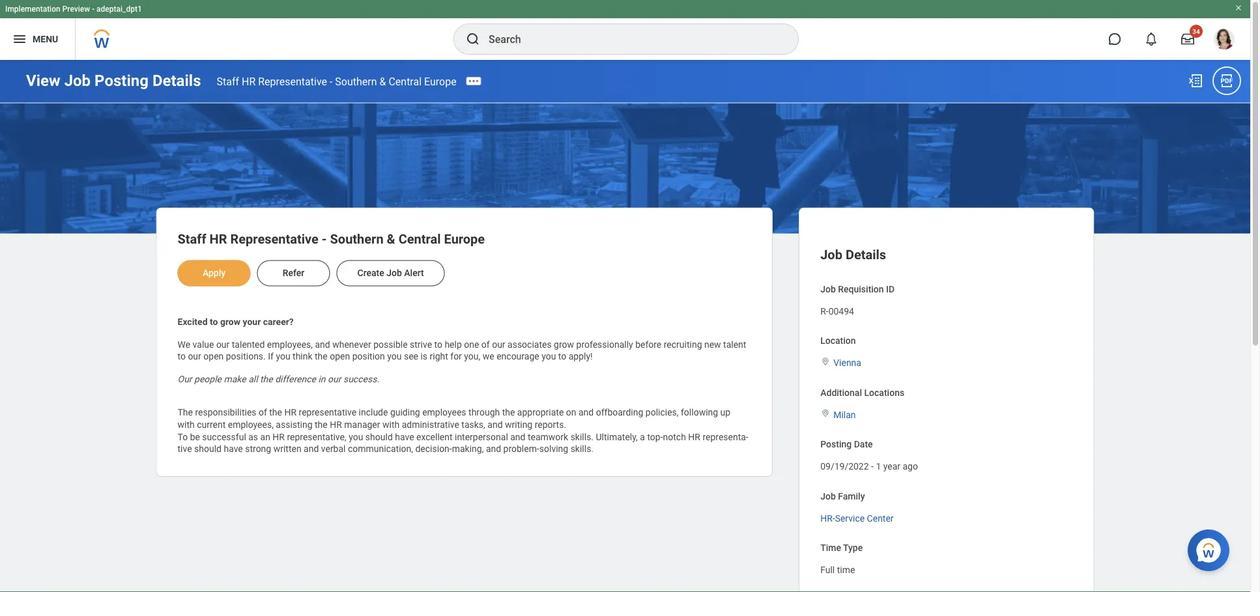 Task type: vqa. For each thing, say whether or not it's contained in the screenshot.
"Cell"
no



Task type: describe. For each thing, give the bounding box(es) containing it.
think
[[293, 351, 312, 362]]

details inside 'group'
[[846, 247, 886, 263]]

of inside we value our talented employees, and whenever possible strive to help one of our associates grow professionally before recruiting new talent to our open positions. if you think the open position you see is right for you, we encourage you to apply!
[[481, 339, 490, 350]]

top-
[[647, 432, 663, 442]]

writing
[[505, 419, 532, 430]]

staff hr representative - southern & central europe group
[[178, 229, 751, 455]]

we
[[483, 351, 494, 362]]

representative,
[[287, 432, 346, 442]]

job details
[[820, 247, 886, 263]]

time type
[[820, 543, 863, 554]]

refer
[[283, 268, 304, 279]]

implementation preview -   adeptai_dpt1
[[5, 5, 142, 14]]

2 skills. from the top
[[571, 444, 594, 455]]

0 vertical spatial should
[[365, 432, 393, 442]]

employees, inside we value our talented employees, and whenever possible strive to help one of our associates grow professionally before recruiting new talent to our open positions. if you think the open position you see is right for you, we encourage you to apply!
[[267, 339, 313, 350]]

we value our talented employees, and whenever possible strive to help one of our associates grow professionally before recruiting new talent to our open positions. if you think the open position you see is right for you, we encourage you to apply!
[[178, 339, 749, 362]]

job requisition id element
[[820, 298, 854, 317]]

strive
[[410, 339, 432, 350]]

communication,
[[348, 444, 413, 455]]

& for staff hr representative - southern & central europe "button"
[[387, 232, 395, 247]]

position
[[352, 351, 385, 362]]

hr-service center
[[820, 513, 894, 524]]

vienna link
[[833, 355, 861, 368]]

interpersonal
[[455, 432, 508, 442]]

up
[[720, 407, 730, 418]]

job family
[[820, 491, 865, 502]]

tive
[[178, 432, 748, 455]]

export to excel image
[[1188, 73, 1203, 89]]

policies,
[[646, 407, 679, 418]]

0 vertical spatial posting
[[95, 71, 149, 90]]

view job posting details
[[26, 71, 201, 90]]

service
[[835, 513, 865, 524]]

the up assisting
[[269, 407, 282, 418]]

job for job requisition id
[[820, 284, 836, 295]]

and down through
[[488, 419, 503, 430]]

positions.
[[226, 351, 266, 362]]

00494
[[829, 306, 854, 316]]

is
[[421, 351, 427, 362]]

posting date element
[[820, 453, 918, 473]]

strong
[[245, 444, 271, 455]]

to
[[178, 432, 188, 442]]

r-00494
[[820, 306, 854, 316]]

representa
[[703, 432, 748, 442]]

you,
[[464, 351, 480, 362]]

and down representative,
[[304, 444, 319, 455]]

r-
[[820, 306, 829, 316]]

southern for staff hr representative - southern & central europe "button"
[[330, 232, 384, 247]]

additional
[[820, 387, 862, 398]]

locations
[[864, 387, 904, 398]]

of inside the responsibilities of the hr representative include guiding employees through the appropriate on and offboarding policies, following up with current employees, assisting the hr manager with administrative tasks, and writing reports. to be successful as an hr representative, you should have excellent interpersonal and teamwork skills. ultimately, a top-notch hr representa tive should have strong written and verbal communication, decision-making, and problem-solving skills.
[[259, 407, 267, 418]]

representative for staff hr representative - southern & central europe "button"
[[230, 232, 319, 247]]

adeptai_dpt1
[[96, 5, 142, 14]]

job requisition id
[[820, 284, 895, 295]]

be
[[190, 432, 200, 442]]

our people make all the difference in our success .
[[178, 374, 379, 385]]

staff for staff hr representative - southern & central europe link
[[217, 75, 239, 87]]

notch
[[663, 432, 686, 442]]

id
[[886, 284, 895, 295]]

apply
[[203, 268, 225, 279]]

34
[[1193, 27, 1200, 35]]

you down possible
[[387, 351, 402, 362]]

current
[[197, 419, 226, 430]]

europe for staff hr representative - southern & central europe link
[[424, 75, 456, 87]]

refer button
[[257, 260, 330, 286]]

1 with from the left
[[178, 419, 195, 430]]

right
[[430, 351, 448, 362]]

job right view on the left top of the page
[[64, 71, 91, 90]]

teamwork
[[528, 432, 568, 442]]

type
[[843, 543, 863, 554]]

talent
[[723, 339, 746, 350]]

the up representative,
[[315, 419, 328, 430]]

- inside menu 'banner'
[[92, 5, 95, 14]]

people
[[194, 374, 222, 385]]

- inside posting date element
[[871, 461, 874, 472]]

in
[[318, 374, 325, 385]]

location
[[820, 336, 856, 346]]

1 vertical spatial should
[[194, 444, 222, 455]]

your
[[243, 316, 261, 327]]

search image
[[465, 31, 481, 47]]

success
[[343, 374, 377, 385]]

as
[[248, 432, 258, 442]]

making,
[[452, 444, 484, 455]]

job details group
[[820, 245, 1073, 592]]

full time
[[820, 565, 855, 576]]

1 vertical spatial have
[[224, 444, 243, 455]]

date
[[854, 439, 873, 450]]

central for staff hr representative - southern & central europe "button"
[[399, 232, 441, 247]]

problem-
[[503, 444, 539, 455]]

the up "writing"
[[502, 407, 515, 418]]

menu
[[33, 34, 58, 44]]

justify image
[[12, 31, 27, 47]]

1 open from the left
[[203, 351, 224, 362]]

close environment banner image
[[1235, 4, 1243, 12]]

family
[[838, 491, 865, 502]]

grow inside we value our talented employees, and whenever possible strive to help one of our associates grow professionally before recruiting new talent to our open positions. if you think the open position you see is right for you, we encourage you to apply!
[[554, 339, 574, 350]]

solving
[[539, 444, 568, 455]]

make
[[224, 374, 246, 385]]

one
[[464, 339, 479, 350]]

if
[[268, 351, 274, 362]]

the right all
[[260, 374, 273, 385]]

job details button
[[820, 247, 886, 263]]

written
[[273, 444, 301, 455]]

- inside group
[[322, 232, 327, 247]]

posting date
[[820, 439, 873, 450]]

view printable version (pdf) image
[[1219, 73, 1235, 89]]

staff for staff hr representative - southern & central europe "button"
[[178, 232, 206, 247]]

for
[[450, 351, 462, 362]]

1 horizontal spatial have
[[395, 432, 414, 442]]

employees, inside the responsibilities of the hr representative include guiding employees through the appropriate on and offboarding policies, following up with current employees, assisting the hr manager with administrative tasks, and writing reports. to be successful as an hr representative, you should have excellent interpersonal and teamwork skills. ultimately, a top-notch hr representa tive should have strong written and verbal communication, decision-making, and problem-solving skills.
[[228, 419, 274, 430]]

create job alert button
[[337, 260, 445, 286]]

verbal
[[321, 444, 346, 455]]

excited
[[178, 316, 208, 327]]

our right value
[[216, 339, 230, 350]]

manager
[[344, 419, 380, 430]]

central for staff hr representative - southern & central europe link
[[389, 75, 422, 87]]

year
[[883, 461, 900, 472]]

to right excited
[[210, 316, 218, 327]]

0 vertical spatial grow
[[220, 316, 240, 327]]

before
[[635, 339, 662, 350]]



Task type: locate. For each thing, give the bounding box(es) containing it.
value
[[193, 339, 214, 350]]

you down manager
[[349, 432, 363, 442]]

with down the
[[178, 419, 195, 430]]

southern inside group
[[330, 232, 384, 247]]

our right in
[[328, 374, 341, 385]]

to up right
[[434, 339, 442, 350]]

with
[[178, 419, 195, 430], [382, 419, 400, 430]]

difference
[[275, 374, 316, 385]]

you down associates
[[542, 351, 556, 362]]

0 horizontal spatial staff
[[178, 232, 206, 247]]

menu banner
[[0, 0, 1250, 60]]

2 with from the left
[[382, 419, 400, 430]]

0 vertical spatial details
[[152, 71, 201, 90]]

preview
[[62, 5, 90, 14]]

ago
[[903, 461, 918, 472]]

1 vertical spatial posting
[[820, 439, 852, 450]]

should up the communication,
[[365, 432, 393, 442]]

the inside we value our talented employees, and whenever possible strive to help one of our associates grow professionally before recruiting new talent to our open positions. if you think the open position you see is right for you, we encourage you to apply!
[[315, 351, 328, 362]]

0 horizontal spatial grow
[[220, 316, 240, 327]]

time
[[820, 543, 841, 554]]

our
[[216, 339, 230, 350], [492, 339, 505, 350], [188, 351, 201, 362], [328, 374, 341, 385]]

the
[[178, 407, 193, 418]]

talented
[[232, 339, 265, 350]]

central
[[389, 75, 422, 87], [399, 232, 441, 247]]

1 skills. from the top
[[571, 432, 594, 442]]

employees, up "think"
[[267, 339, 313, 350]]

have down successful
[[224, 444, 243, 455]]

grow left "your"
[[220, 316, 240, 327]]

0 vertical spatial of
[[481, 339, 490, 350]]

and left whenever
[[315, 339, 330, 350]]

should down be
[[194, 444, 222, 455]]

recruiting
[[664, 339, 702, 350]]

1 horizontal spatial &
[[387, 232, 395, 247]]

europe for staff hr representative - southern & central europe "button"
[[444, 232, 485, 247]]

1 vertical spatial employees,
[[228, 419, 274, 430]]

you
[[276, 351, 290, 362], [387, 351, 402, 362], [542, 351, 556, 362], [349, 432, 363, 442]]

employees
[[422, 407, 466, 418]]

& inside group
[[387, 232, 395, 247]]

hr
[[242, 75, 256, 87], [210, 232, 227, 247], [284, 407, 297, 418], [330, 419, 342, 430], [273, 432, 285, 442], [688, 432, 700, 442]]

skills. down on
[[571, 432, 594, 442]]

0 horizontal spatial details
[[152, 71, 201, 90]]

excited to grow your career?
[[178, 316, 294, 327]]

0 vertical spatial &
[[380, 75, 386, 87]]

reports.
[[535, 419, 566, 430]]

representative for staff hr representative - southern & central europe link
[[258, 75, 327, 87]]

1 vertical spatial skills.
[[571, 444, 594, 455]]

open
[[203, 351, 224, 362], [330, 351, 350, 362]]

you inside the responsibilities of the hr representative include guiding employees through the appropriate on and offboarding policies, following up with current employees, assisting the hr manager with administrative tasks, and writing reports. to be successful as an hr representative, you should have excellent interpersonal and teamwork skills. ultimately, a top-notch hr representa tive should have strong written and verbal communication, decision-making, and problem-solving skills.
[[349, 432, 363, 442]]

Search Workday  search field
[[489, 25, 771, 53]]

see
[[404, 351, 418, 362]]

we
[[178, 339, 190, 350]]

our up we at the left
[[492, 339, 505, 350]]

2 open from the left
[[330, 351, 350, 362]]

center
[[867, 513, 894, 524]]

through
[[468, 407, 500, 418]]

skills.
[[571, 432, 594, 442], [571, 444, 594, 455]]

milan link
[[833, 407, 856, 420]]

to left apply!
[[558, 351, 566, 362]]

requisition
[[838, 284, 884, 295]]

staff hr representative - southern & central europe for staff hr representative - southern & central europe link
[[217, 75, 456, 87]]

you right if
[[276, 351, 290, 362]]

representative
[[299, 407, 356, 418]]

1 vertical spatial representative
[[230, 232, 319, 247]]

alert
[[404, 268, 424, 279]]

notifications large image
[[1145, 33, 1158, 46]]

have down guiding
[[395, 432, 414, 442]]

menu button
[[0, 18, 75, 60]]

0 horizontal spatial open
[[203, 351, 224, 362]]

job inside button
[[386, 268, 402, 279]]

responsibilities
[[195, 407, 256, 418]]

and inside we value our talented employees, and whenever possible strive to help one of our associates grow professionally before recruiting new talent to our open positions. if you think the open position you see is right for you, we encourage you to apply!
[[315, 339, 330, 350]]

posting inside 'job details' 'group'
[[820, 439, 852, 450]]

europe inside group
[[444, 232, 485, 247]]

representative
[[258, 75, 327, 87], [230, 232, 319, 247]]

view job posting details main content
[[0, 60, 1250, 592]]

our down value
[[188, 351, 201, 362]]

job up hr- at the right of the page
[[820, 491, 836, 502]]

0 horizontal spatial &
[[380, 75, 386, 87]]

0 vertical spatial europe
[[424, 75, 456, 87]]

should
[[365, 432, 393, 442], [194, 444, 222, 455]]

job up job requisition id element
[[820, 284, 836, 295]]

34 button
[[1173, 25, 1203, 53]]

apply!
[[569, 351, 593, 362]]

1 horizontal spatial should
[[365, 432, 393, 442]]

representative inside staff hr representative - southern & central europe group
[[230, 232, 319, 247]]

0 vertical spatial staff hr representative - southern & central europe
[[217, 75, 456, 87]]

new
[[704, 339, 721, 350]]

0 horizontal spatial have
[[224, 444, 243, 455]]

1 vertical spatial southern
[[330, 232, 384, 247]]

1 vertical spatial staff
[[178, 232, 206, 247]]

europe
[[424, 75, 456, 87], [444, 232, 485, 247]]

create job alert
[[357, 268, 424, 279]]

1 horizontal spatial staff
[[217, 75, 239, 87]]

southern for staff hr representative - southern & central europe link
[[335, 75, 377, 87]]

full time element
[[820, 562, 855, 576]]

job left the alert
[[386, 268, 402, 279]]

open down value
[[203, 351, 224, 362]]

on
[[566, 407, 576, 418]]

help
[[445, 339, 462, 350]]

and down "writing"
[[510, 432, 525, 442]]

staff hr representative - southern & central europe for staff hr representative - southern & central europe "button"
[[178, 232, 485, 247]]

1 vertical spatial &
[[387, 232, 395, 247]]

the
[[315, 351, 328, 362], [260, 374, 273, 385], [269, 407, 282, 418], [502, 407, 515, 418], [315, 419, 328, 430]]

0 horizontal spatial posting
[[95, 71, 149, 90]]

excellent
[[416, 432, 453, 442]]

1 vertical spatial central
[[399, 232, 441, 247]]

and right on
[[579, 407, 594, 418]]

0 vertical spatial southern
[[335, 75, 377, 87]]

to down we
[[178, 351, 186, 362]]

inbox large image
[[1181, 33, 1194, 46]]

&
[[380, 75, 386, 87], [387, 232, 395, 247]]

staff hr representative - southern & central europe inside group
[[178, 232, 485, 247]]

0 vertical spatial skills.
[[571, 432, 594, 442]]

1 horizontal spatial with
[[382, 419, 400, 430]]

09/19/2022
[[820, 461, 869, 472]]

include
[[359, 407, 388, 418]]

decision-
[[415, 444, 452, 455]]

1 horizontal spatial open
[[330, 351, 350, 362]]

appropriate
[[517, 407, 564, 418]]

ultimately,
[[596, 432, 638, 442]]

1 vertical spatial details
[[846, 247, 886, 263]]

with down guiding
[[382, 419, 400, 430]]

1 horizontal spatial grow
[[554, 339, 574, 350]]

0 vertical spatial have
[[395, 432, 414, 442]]

1 vertical spatial grow
[[554, 339, 574, 350]]

0 horizontal spatial of
[[259, 407, 267, 418]]

staff
[[217, 75, 239, 87], [178, 232, 206, 247]]

1
[[876, 461, 881, 472]]

guiding
[[390, 407, 420, 418]]

job for job details
[[820, 247, 842, 263]]

and down interpersonal
[[486, 444, 501, 455]]

of up "an" on the bottom of page
[[259, 407, 267, 418]]

the right "think"
[[315, 351, 328, 362]]

staff inside group
[[178, 232, 206, 247]]

1 vertical spatial staff hr representative - southern & central europe
[[178, 232, 485, 247]]

0 vertical spatial representative
[[258, 75, 327, 87]]

milan
[[833, 409, 856, 420]]

location image
[[820, 357, 831, 366]]

an
[[260, 432, 270, 442]]

0 horizontal spatial should
[[194, 444, 222, 455]]

-
[[92, 5, 95, 14], [330, 75, 333, 87], [322, 232, 327, 247], [871, 461, 874, 472]]

grow up apply!
[[554, 339, 574, 350]]

hr-
[[820, 513, 835, 524]]

location image
[[820, 409, 831, 418]]

create
[[357, 268, 384, 279]]

apply button
[[178, 260, 251, 286]]

central inside staff hr representative - southern & central europe group
[[399, 232, 441, 247]]

0 vertical spatial staff
[[217, 75, 239, 87]]

additional locations
[[820, 387, 904, 398]]

a
[[640, 432, 645, 442]]

profile logan mcneil image
[[1214, 29, 1235, 52]]

assisting
[[276, 419, 312, 430]]

skills. right solving
[[571, 444, 594, 455]]

job for job family
[[820, 491, 836, 502]]

of up we at the left
[[481, 339, 490, 350]]

administrative
[[402, 419, 459, 430]]

0 horizontal spatial with
[[178, 419, 195, 430]]

career?
[[263, 316, 294, 327]]

associates
[[508, 339, 552, 350]]

our
[[178, 374, 192, 385]]

to
[[210, 316, 218, 327], [434, 339, 442, 350], [178, 351, 186, 362], [558, 351, 566, 362]]

employees, up the as
[[228, 419, 274, 430]]

1 vertical spatial europe
[[444, 232, 485, 247]]

posting
[[95, 71, 149, 90], [820, 439, 852, 450]]

implementation
[[5, 5, 60, 14]]

job up the job requisition id at the top of the page
[[820, 247, 842, 263]]

0 vertical spatial employees,
[[267, 339, 313, 350]]

1 horizontal spatial posting
[[820, 439, 852, 450]]

open down whenever
[[330, 351, 350, 362]]

job
[[64, 71, 91, 90], [820, 247, 842, 263], [386, 268, 402, 279], [820, 284, 836, 295], [820, 491, 836, 502]]

1 vertical spatial of
[[259, 407, 267, 418]]

employees,
[[267, 339, 313, 350], [228, 419, 274, 430]]

& for staff hr representative - southern & central europe link
[[380, 75, 386, 87]]

professionally
[[576, 339, 633, 350]]

1 horizontal spatial of
[[481, 339, 490, 350]]

09/19/2022 - 1 year ago
[[820, 461, 918, 472]]

0 vertical spatial central
[[389, 75, 422, 87]]

1 horizontal spatial details
[[846, 247, 886, 263]]

staff hr representative - southern & central europe link
[[217, 75, 456, 87]]



